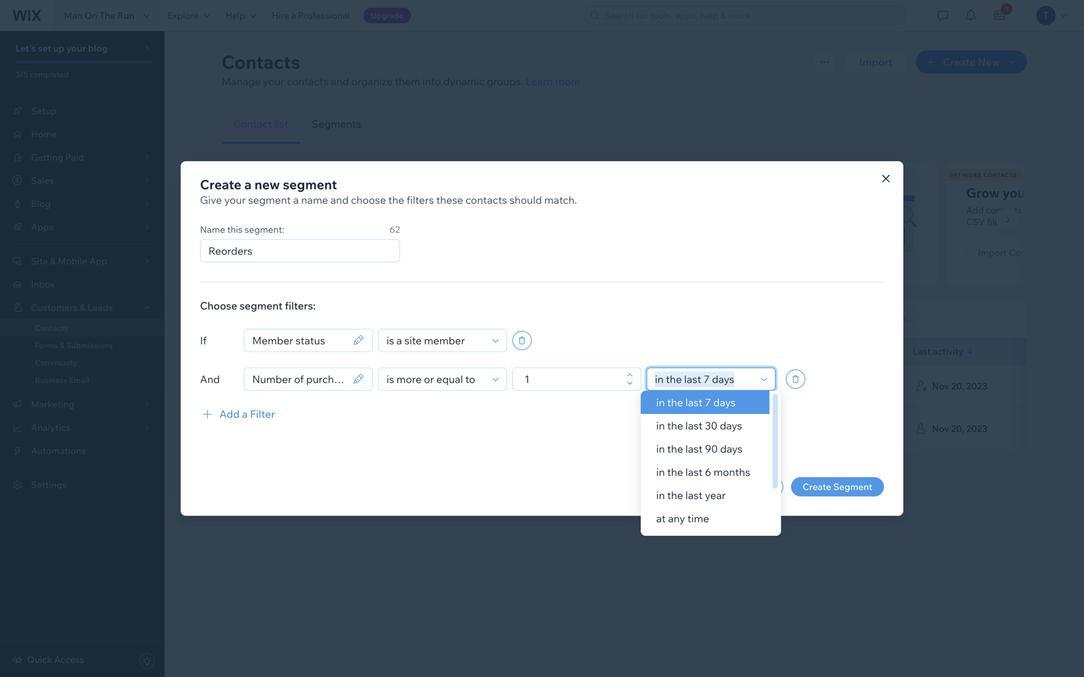 Task type: describe. For each thing, give the bounding box(es) containing it.
name
[[301, 194, 328, 207]]

customers
[[31, 302, 78, 313]]

site
[[241, 205, 258, 216]]

in the last 7 days
[[657, 396, 736, 409]]

organize
[[352, 75, 393, 88]]

days for in the last 30 days
[[720, 420, 743, 433]]

the for in the last 6 months
[[668, 466, 683, 479]]

new
[[255, 177, 280, 193]]

choose
[[200, 300, 237, 312]]

let's
[[15, 43, 36, 54]]

year
[[705, 489, 726, 502]]

automations
[[31, 445, 86, 457]]

import for import contacts
[[978, 247, 1007, 259]]

3/5 completed
[[15, 70, 69, 79]]

in for in the last 90 days
[[657, 443, 665, 456]]

Choose a condition field
[[383, 369, 489, 391]]

grow your contact l add contacts by importing th
[[967, 185, 1085, 228]]

name this segment:
[[200, 224, 284, 235]]

cancel button
[[731, 478, 784, 497]]

cancel
[[743, 482, 772, 493]]

learn
[[526, 75, 553, 88]]

submissions
[[66, 341, 113, 351]]

import contacts
[[978, 247, 1048, 259]]

by
[[1025, 205, 1035, 216]]

1 horizontal spatial email
[[448, 346, 471, 357]]

turn site visitors into members site members can log in to their own account and access exclusive content.
[[241, 185, 431, 228]]

in for in the last 30 days
[[657, 420, 665, 433]]

2 nov 20, 2023 from the top
[[933, 424, 988, 435]]

email inside sidebar element
[[69, 376, 89, 385]]

setup link
[[0, 99, 165, 123]]

automations link
[[0, 440, 165, 463]]

into inside 'contacts manage your contacts and organize them into dynamic groups. learn more'
[[423, 75, 441, 88]]

if
[[200, 334, 207, 347]]

up
[[53, 43, 64, 54]]

segment
[[834, 482, 873, 493]]

access
[[259, 216, 287, 228]]

add a filter
[[219, 408, 275, 421]]

manage
[[222, 75, 261, 88]]

contacts inside grow your contact l add contacts by importing th
[[986, 205, 1023, 216]]

on
[[85, 10, 97, 21]]

upgrade button
[[363, 8, 411, 23]]

help button
[[218, 0, 264, 31]]

2 2023 from the top
[[967, 424, 988, 435]]

and inside 'create a new segment give your segment a name and choose the filters these contacts should match.'
[[331, 194, 349, 207]]

62
[[390, 224, 400, 235]]

forms & submissions
[[35, 341, 113, 351]]

create for segment
[[803, 482, 832, 493]]

dynamic
[[444, 75, 485, 88]]

this
[[227, 224, 243, 235]]

in the last 7 days option
[[641, 391, 770, 414]]

content.
[[330, 216, 364, 228]]

the inside 'create a new segment give your segment a name and choose the filters these contacts should match.'
[[388, 194, 404, 207]]

add inside grow your contact l add contacts by importing th
[[967, 205, 984, 216]]

1 nov 20, 2023 from the top
[[933, 381, 988, 392]]

segment:
[[245, 224, 284, 235]]

to
[[344, 205, 353, 216]]

business
[[35, 376, 67, 385]]

3/5
[[15, 70, 28, 79]]

last for 7
[[686, 396, 703, 409]]

1 horizontal spatial members
[[373, 185, 431, 201]]

time
[[688, 513, 710, 526]]

create a new segment give your segment a name and choose the filters these contacts should match.
[[200, 177, 577, 207]]

filters
[[407, 194, 434, 207]]

log
[[319, 205, 333, 216]]

name for name
[[303, 345, 332, 358]]

last for 6
[[686, 466, 703, 479]]

sidebar element
[[0, 31, 165, 678]]

and
[[200, 373, 220, 386]]

professional
[[298, 10, 350, 21]]

filters:
[[285, 300, 316, 312]]

choose
[[351, 194, 386, 207]]

1 nov from the top
[[933, 381, 950, 392]]

list
[[274, 117, 288, 130]]

l
[[1084, 185, 1085, 201]]

contact
[[233, 117, 272, 130]]

them
[[395, 75, 420, 88]]

a for professional
[[291, 10, 296, 21]]

grow
[[967, 185, 1000, 201]]

last for 90
[[686, 443, 703, 456]]

contacts for contacts manage your contacts and organize them into dynamic groups. learn more
[[222, 51, 300, 73]]

at
[[657, 513, 666, 526]]

last activity
[[913, 346, 964, 357]]

the for in the last 30 days
[[668, 420, 683, 433]]

leads
[[88, 302, 113, 313]]

contacts manage your contacts and organize them into dynamic groups. learn more
[[222, 51, 581, 88]]

add members area
[[253, 247, 335, 259]]

more
[[555, 75, 581, 88]]

Search for tools, apps, help & more... field
[[601, 6, 902, 25]]

area
[[315, 247, 335, 259]]

community
[[35, 358, 78, 368]]

hire a professional link
[[264, 0, 358, 31]]

contacts inside 'create a new segment give your segment a name and choose the filters these contacts should match.'
[[466, 194, 507, 207]]

home
[[31, 128, 57, 140]]

customers & leads button
[[0, 296, 165, 320]]

settings link
[[0, 474, 165, 497]]

can
[[302, 205, 317, 216]]

match.
[[545, 194, 577, 207]]

your inside sidebar element
[[66, 43, 86, 54]]

contacts for contacts
[[35, 323, 68, 333]]

get
[[950, 172, 962, 179]]

any
[[668, 513, 685, 526]]

give
[[200, 194, 222, 207]]

quick access
[[27, 655, 84, 666]]

1 20, from the top
[[952, 381, 965, 392]]



Task type: locate. For each thing, give the bounding box(es) containing it.
days
[[714, 396, 736, 409], [720, 420, 743, 433], [721, 443, 743, 456]]

and inside turn site visitors into members site members can log in to their own account and access exclusive content.
[[241, 216, 257, 228]]

th
[[1081, 205, 1085, 216]]

days right 30 in the right bottom of the page
[[720, 420, 743, 433]]

0 vertical spatial email
[[448, 346, 471, 357]]

contacts inside contacts link
[[35, 323, 68, 333]]

and left organize
[[331, 75, 349, 88]]

in left to at the top of page
[[335, 205, 342, 216]]

import inside import contacts button
[[978, 247, 1007, 259]]

days for in the last 90 days
[[721, 443, 743, 456]]

a left filter
[[242, 408, 248, 421]]

completed
[[30, 70, 69, 79]]

contacts inside import contacts button
[[1009, 247, 1048, 259]]

contacts up the "list"
[[287, 75, 329, 88]]

1 vertical spatial and
[[331, 194, 349, 207]]

1 vertical spatial 20,
[[952, 424, 965, 435]]

into up their
[[346, 185, 370, 201]]

6
[[705, 466, 712, 479]]

a left new at the left
[[244, 177, 252, 193]]

home link
[[0, 123, 165, 146]]

name for name this segment:
[[200, 224, 225, 235]]

last left 90
[[686, 443, 703, 456]]

email down the community link
[[69, 376, 89, 385]]

3 last from the top
[[686, 443, 703, 456]]

0 vertical spatial members
[[373, 185, 431, 201]]

1 horizontal spatial contacts
[[466, 194, 507, 207]]

forms & submissions link
[[0, 337, 165, 354]]

the for in the last 7 days
[[668, 396, 683, 409]]

1 vertical spatial into
[[346, 185, 370, 201]]

help
[[226, 10, 245, 21]]

into
[[423, 75, 441, 88], [346, 185, 370, 201]]

in up in the last year
[[657, 466, 665, 479]]

1 vertical spatial segment
[[248, 194, 291, 207]]

last left the year at the right of the page
[[686, 489, 703, 502]]

0 horizontal spatial contacts
[[35, 323, 68, 333]]

1 button
[[986, 0, 1014, 31]]

into inside turn site visitors into members site members can log in to their own account and access exclusive content.
[[346, 185, 370, 201]]

visitors
[[297, 185, 343, 201]]

add for filter
[[219, 408, 240, 421]]

0 vertical spatial days
[[714, 396, 736, 409]]

days inside option
[[714, 396, 736, 409]]

inbox link
[[0, 273, 165, 296]]

in down in the last 30 days
[[657, 443, 665, 456]]

members up account
[[373, 185, 431, 201]]

in up "at"
[[657, 489, 665, 502]]

let's set up your blog
[[15, 43, 108, 54]]

0 vertical spatial 2023
[[967, 381, 988, 392]]

1 horizontal spatial import
[[978, 247, 1007, 259]]

your
[[66, 43, 86, 54], [263, 75, 285, 88], [1003, 185, 1031, 201], [224, 194, 246, 207]]

1 vertical spatial members
[[260, 205, 300, 216]]

forms
[[35, 341, 58, 351]]

1 horizontal spatial create
[[803, 482, 832, 493]]

0 horizontal spatial add
[[219, 408, 240, 421]]

create segment button
[[791, 478, 884, 497]]

1 vertical spatial select an option field
[[651, 369, 757, 391]]

in for in the last 7 days
[[657, 396, 665, 409]]

tab list containing contact list
[[222, 105, 1027, 144]]

0 horizontal spatial into
[[346, 185, 370, 201]]

business email
[[35, 376, 89, 385]]

days right 90
[[721, 443, 743, 456]]

& inside dropdown button
[[80, 302, 86, 313]]

a left can
[[293, 194, 299, 207]]

nov
[[933, 381, 950, 392], [933, 424, 950, 435]]

segments
[[312, 117, 361, 130]]

in the last 30 days
[[657, 420, 743, 433]]

contacts left by
[[986, 205, 1023, 216]]

import inside import button
[[860, 56, 893, 68]]

contacts up "manage"
[[222, 51, 300, 73]]

2 vertical spatial segment
[[240, 300, 283, 312]]

1 2023 from the top
[[967, 381, 988, 392]]

choose segment filters:
[[200, 300, 316, 312]]

add a filter button
[[200, 407, 275, 422]]

Name this segment: field
[[205, 240, 396, 262]]

in the last 6 months
[[657, 466, 751, 479]]

turn
[[241, 185, 269, 201]]

1 horizontal spatial add
[[253, 247, 270, 259]]

groups.
[[487, 75, 524, 88]]

2 vertical spatial days
[[721, 443, 743, 456]]

1 vertical spatial days
[[720, 420, 743, 433]]

in inside option
[[657, 396, 665, 409]]

0 vertical spatial and
[[331, 75, 349, 88]]

create segment
[[803, 482, 873, 493]]

add for area
[[253, 247, 270, 259]]

and up the content.
[[331, 194, 349, 207]]

1 vertical spatial nov 20, 2023
[[933, 424, 988, 435]]

1 vertical spatial 2023
[[967, 424, 988, 435]]

4 last from the top
[[686, 466, 703, 479]]

in for in the last 6 months
[[657, 466, 665, 479]]

email
[[448, 346, 471, 357], [69, 376, 89, 385]]

last for 30
[[686, 420, 703, 433]]

0 vertical spatial add
[[967, 205, 984, 216]]

Select an option field
[[383, 330, 489, 352], [651, 369, 757, 391]]

contacts down by
[[1009, 247, 1048, 259]]

your up by
[[1003, 185, 1031, 201]]

the for in the last 90 days
[[668, 443, 683, 456]]

1 vertical spatial create
[[803, 482, 832, 493]]

days for in the last 7 days
[[714, 396, 736, 409]]

members
[[273, 247, 313, 259]]

1 horizontal spatial &
[[80, 302, 86, 313]]

select an option field up in the last 7 days option
[[651, 369, 757, 391]]

tab list
[[222, 105, 1027, 144]]

a right hire
[[291, 10, 296, 21]]

0 vertical spatial name
[[200, 224, 225, 235]]

2 nov from the top
[[933, 424, 950, 435]]

2 20, from the top
[[952, 424, 965, 435]]

contact list button
[[222, 105, 300, 144]]

quick access button
[[12, 655, 84, 666]]

last left 6 on the bottom of the page
[[686, 466, 703, 479]]

in the last 90 days
[[657, 443, 743, 456]]

create up give
[[200, 177, 242, 193]]

their
[[355, 205, 374, 216]]

1
[[1006, 5, 1009, 13]]

list box containing in the last 7 days
[[641, 391, 782, 554]]

the down in the last 30 days
[[668, 443, 683, 456]]

0 horizontal spatial name
[[200, 224, 225, 235]]

contacts inside 'contacts manage your contacts and organize them into dynamic groups. learn more'
[[222, 51, 300, 73]]

the left 7
[[668, 396, 683, 409]]

activity
[[933, 346, 964, 357]]

account
[[396, 205, 430, 216]]

0 horizontal spatial create
[[200, 177, 242, 193]]

your right up
[[66, 43, 86, 54]]

last for year
[[686, 489, 703, 502]]

inbox
[[31, 279, 55, 290]]

your inside 'contacts manage your contacts and organize them into dynamic groups. learn more'
[[263, 75, 285, 88]]

list
[[220, 162, 1085, 287]]

1 horizontal spatial into
[[423, 75, 441, 88]]

access
[[54, 655, 84, 666]]

1 vertical spatial add
[[253, 247, 270, 259]]

0 vertical spatial select an option field
[[383, 330, 489, 352]]

name left this
[[200, 224, 225, 235]]

0 vertical spatial import
[[860, 56, 893, 68]]

Search... field
[[873, 310, 1007, 328]]

filter
[[250, 408, 275, 421]]

0 vertical spatial segment
[[283, 177, 337, 193]]

and
[[331, 75, 349, 88], [331, 194, 349, 207], [241, 216, 257, 228]]

0 vertical spatial nov 20, 2023
[[933, 381, 988, 392]]

the inside option
[[668, 396, 683, 409]]

0 horizontal spatial import
[[860, 56, 893, 68]]

2 horizontal spatial add
[[967, 205, 984, 216]]

contacts right these
[[466, 194, 507, 207]]

Enter a number text field
[[521, 369, 623, 391]]

create left segment
[[803, 482, 832, 493]]

community link
[[0, 354, 165, 372]]

30
[[705, 420, 718, 433]]

months
[[714, 466, 751, 479]]

1 vertical spatial name
[[303, 345, 332, 358]]

in up in the last 30 days
[[657, 396, 665, 409]]

& right forms
[[59, 341, 65, 351]]

1 vertical spatial &
[[59, 341, 65, 351]]

last left 30 in the right bottom of the page
[[686, 420, 703, 433]]

tara schultz image
[[260, 418, 284, 441]]

list containing turn site visitors into members
[[220, 162, 1085, 287]]

0 horizontal spatial &
[[59, 341, 65, 351]]

2 horizontal spatial contacts
[[986, 205, 1023, 216]]

1 vertical spatial email
[[69, 376, 89, 385]]

2 vertical spatial and
[[241, 216, 257, 228]]

contacts
[[984, 172, 1018, 179]]

1 vertical spatial contacts
[[1009, 247, 1048, 259]]

None field
[[249, 330, 349, 352], [249, 369, 349, 391], [249, 330, 349, 352], [249, 369, 349, 391]]

1 horizontal spatial name
[[303, 345, 332, 358]]

your right "manage"
[[263, 75, 285, 88]]

name down unsaved view field
[[303, 345, 332, 358]]

add left filter
[[219, 408, 240, 421]]

2 horizontal spatial contacts
[[1009, 247, 1048, 259]]

import contacts button
[[967, 243, 1060, 263]]

add inside button
[[253, 247, 270, 259]]

run
[[117, 10, 135, 21]]

2 last from the top
[[686, 420, 703, 433]]

members up 'access'
[[260, 205, 300, 216]]

1 horizontal spatial select an option field
[[651, 369, 757, 391]]

contacts inside 'contacts manage your contacts and organize them into dynamic groups. learn more'
[[287, 75, 329, 88]]

and inside 'contacts manage your contacts and organize them into dynamic groups. learn more'
[[331, 75, 349, 88]]

last inside option
[[686, 396, 703, 409]]

1 horizontal spatial contacts
[[222, 51, 300, 73]]

and down 'site'
[[241, 216, 257, 228]]

site
[[272, 185, 294, 201]]

0 horizontal spatial select an option field
[[383, 330, 489, 352]]

setup
[[31, 105, 57, 117]]

in inside turn site visitors into members site members can log in to their own account and access exclusive content.
[[335, 205, 342, 216]]

should
[[510, 194, 542, 207]]

email up choose a condition field
[[448, 346, 471, 357]]

add down segment:
[[253, 247, 270, 259]]

import for import
[[860, 56, 893, 68]]

more
[[964, 172, 982, 179]]

1 vertical spatial nov
[[933, 424, 950, 435]]

exclusive
[[289, 216, 328, 228]]

own
[[377, 205, 394, 216]]

create inside "button"
[[803, 482, 832, 493]]

add inside button
[[219, 408, 240, 421]]

into right them
[[423, 75, 441, 88]]

7
[[705, 396, 711, 409]]

20,
[[952, 381, 965, 392], [952, 424, 965, 435]]

nov 20, 2023
[[933, 381, 988, 392], [933, 424, 988, 435]]

in down in the last 7 days
[[657, 420, 665, 433]]

the for in the last year
[[668, 489, 683, 502]]

your right give
[[224, 194, 246, 207]]

0 vertical spatial 20,
[[952, 381, 965, 392]]

None checkbox
[[237, 344, 248, 360], [237, 379, 248, 394], [237, 422, 248, 437], [237, 344, 248, 360], [237, 379, 248, 394], [237, 422, 248, 437]]

importing
[[1037, 205, 1079, 216]]

your inside 'create a new segment give your segment a name and choose the filters these contacts should match.'
[[224, 194, 246, 207]]

0 horizontal spatial contacts
[[287, 75, 329, 88]]

the up in the last year
[[668, 466, 683, 479]]

& left leads
[[80, 302, 86, 313]]

explore
[[167, 10, 199, 21]]

business email link
[[0, 372, 165, 389]]

0 vertical spatial into
[[423, 75, 441, 88]]

the down in the last 7 days
[[668, 420, 683, 433]]

segment left filters:
[[240, 300, 283, 312]]

5 last from the top
[[686, 489, 703, 502]]

select an option field up choose a condition field
[[383, 330, 489, 352]]

1 last from the top
[[686, 396, 703, 409]]

last left 7
[[686, 396, 703, 409]]

upgrade
[[371, 11, 404, 20]]

0 vertical spatial contacts
[[222, 51, 300, 73]]

blog
[[88, 43, 108, 54]]

0 vertical spatial &
[[80, 302, 86, 313]]

& for customers
[[80, 302, 86, 313]]

list box
[[641, 391, 782, 554]]

in the last year
[[657, 489, 726, 502]]

add members area button
[[241, 243, 347, 263]]

these
[[436, 194, 463, 207]]

create for a
[[200, 177, 242, 193]]

segment up name
[[283, 177, 337, 193]]

man on the run
[[64, 10, 135, 21]]

0 vertical spatial create
[[200, 177, 242, 193]]

90
[[705, 443, 718, 456]]

at any time
[[657, 513, 710, 526]]

a inside button
[[242, 408, 248, 421]]

segment down new at the left
[[248, 194, 291, 207]]

0 horizontal spatial email
[[69, 376, 89, 385]]

a for new
[[244, 177, 252, 193]]

0 vertical spatial nov
[[933, 381, 950, 392]]

0 horizontal spatial members
[[260, 205, 300, 216]]

a for filter
[[242, 408, 248, 421]]

a
[[270, 383, 275, 391]]

days right 7
[[714, 396, 736, 409]]

contacts link
[[0, 320, 165, 337]]

& for forms
[[59, 341, 65, 351]]

settings
[[31, 480, 67, 491]]

the left filters
[[388, 194, 404, 207]]

create inside 'create a new segment give your segment a name and choose the filters these contacts should match.'
[[200, 177, 242, 193]]

2 vertical spatial add
[[219, 408, 240, 421]]

hire a professional
[[272, 10, 350, 21]]

contacts up forms
[[35, 323, 68, 333]]

the up any on the right bottom of the page
[[668, 489, 683, 502]]

contact list
[[233, 117, 288, 130]]

Unsaved view field
[[242, 310, 331, 328]]

create
[[200, 177, 242, 193], [803, 482, 832, 493]]

&
[[80, 302, 86, 313], [59, 341, 65, 351]]

in for in the last year
[[657, 489, 665, 502]]

set
[[38, 43, 51, 54]]

1 vertical spatial import
[[978, 247, 1007, 259]]

2 vertical spatial contacts
[[35, 323, 68, 333]]

add down grow
[[967, 205, 984, 216]]

your inside grow your contact l add contacts by importing th
[[1003, 185, 1031, 201]]



Task type: vqa. For each thing, say whether or not it's contained in the screenshot.
Days to the middle
yes



